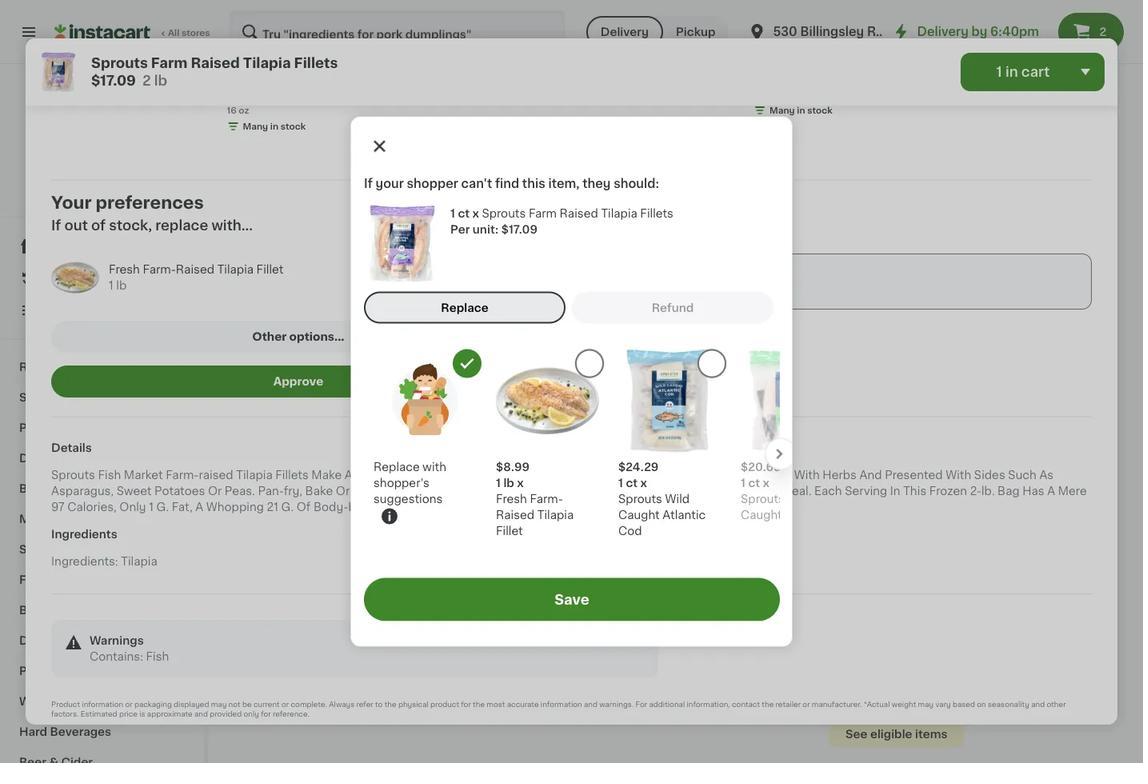 Task type: describe. For each thing, give the bounding box(es) containing it.
patagonia
[[287, 58, 343, 70]]

free for 8
[[718, 588, 739, 597]]

product group containing 8
[[682, 463, 817, 700]]

sprouts for sprouts farm raised tilapia fillets
[[240, 627, 284, 638]]

sweet inside sprouts fish market farm-raised tilapia fillets make a wonderfully nutritious meal that you can serve dotted with butter, sprinkled with herbs and presented with sides such as asparagus, sweet potatoes or peas. pan-fry, bake or broil this mild-tasting fish in just minutes for a fast and easy nutrient-rich meal. each serving in this frozen 2-lb. bag has a mere 97 calories, only 1 g. fat, a whopping 21 g. of body-building protein and 40% of your daily recommended allowance of calcium.
[[117, 486, 152, 497]]

atlantic inside $ 8 99 $9.99 atlantic sea farms basil pesto sea-veggie burger
[[682, 627, 725, 638]]

instructions
[[653, 219, 737, 232]]

1 mahi from the left
[[785, 509, 812, 520]]

tasting
[[436, 486, 475, 497]]

*actual
[[864, 701, 890, 708]]

$9.99 inside "element"
[[574, 611, 607, 622]]

x inside the $ 7 99 $9.99 actual veggies black bean veggie burger 4 x 12 oz
[[396, 658, 401, 667]]

service type group
[[586, 16, 729, 48]]

ingredients:
[[51, 556, 118, 567]]

veggies inside "actual veggies sweet potato veggie burger 4 x 12 oz"
[[574, 627, 619, 638]]

refund
[[652, 302, 694, 313]]

0 horizontal spatial seafood
[[64, 514, 112, 525]]

sprouts for sprouts brands
[[19, 392, 65, 403]]

1 horizontal spatial meat
[[240, 84, 303, 107]]

farm- inside the fresh farm-raised tilapia fillet
[[85, 58, 118, 70]]

7 for $ 7 99
[[544, 606, 554, 622]]

0 horizontal spatial meat & seafood
[[19, 514, 112, 525]]

1 ct for "remove sprouts farm raised tilapia fillets" icon
[[300, 476, 320, 487]]

1 horizontal spatial $ 26 99
[[757, 37, 799, 54]]

sprouts inside 1 ct x sprouts farm raised tilapia fillets per unit: $17.09
[[482, 207, 526, 219]]

complete.
[[291, 701, 327, 708]]

veggie inside the $ 7 99 $9.99 actual veggies black bean veggie burger 4 x 12 oz
[[419, 643, 458, 654]]

$9.99 for 7
[[427, 611, 459, 622]]

product group containing 1 ct
[[830, 463, 964, 748]]

your preferences
[[51, 195, 204, 211]]

1 horizontal spatial 29
[[436, 38, 448, 47]]

$ inside $ 21 98
[[538, 368, 544, 377]]

24 inside product group
[[397, 367, 419, 384]]

wine
[[19, 696, 48, 707]]

0 vertical spatial for
[[461, 701, 471, 708]]

1 vertical spatial beverages
[[50, 727, 111, 738]]

farm for sprouts farm raised tilapia fillets $17.09 2 lb
[[151, 56, 188, 70]]

option group inside save dialog
[[364, 291, 780, 323]]

2 horizontal spatial fish
[[478, 486, 501, 497]]

raised for fresh farm-raised tilapia fillet 1 lb
[[176, 264, 215, 275]]

should:
[[614, 177, 659, 189]]

1 g. from the left
[[156, 502, 169, 513]]

99 inside the $ 7 99 $9.99 actual veggies black bean veggie burger 4 x 12 oz
[[408, 606, 421, 615]]

pesto
[[682, 643, 715, 654]]

meat & seafood link
[[10, 504, 194, 535]]

1 left bake
[[300, 476, 305, 487]]

fillet inside $8.99 1 lb x fresh farm- raised tilapia fillet
[[496, 525, 523, 536]]

10/20
[[489, 404, 520, 415]]

produce
[[19, 423, 68, 434]]

raw inside sprouts wild-caught raw sea scallops 10/20 ct
[[387, 404, 411, 415]]

sprouts inside $20.69 1 ct x sprouts wild caught mahi mahi
[[741, 493, 785, 504]]

ct inside "$24.29 1 ct x sprouts wild caught atlantic cod"
[[626, 477, 638, 488]]

bag
[[998, 486, 1020, 497]]

$ 7 99
[[538, 606, 568, 622]]

$20.69
[[741, 461, 781, 472]]

1 vertical spatial $26.99 original price: $29.99 element
[[240, 365, 375, 386]]

actual inside the $ 7 99 $9.99 actual veggies black bean veggie burger 4 x 12 oz
[[387, 627, 423, 638]]

all stores link
[[54, 10, 211, 54]]

it
[[70, 273, 78, 284]]

2 inside sprouts farm raised tilapia fillets $17.09 2 lb
[[142, 74, 151, 88]]

only
[[244, 711, 259, 718]]

wonderfully
[[356, 470, 424, 481]]

your inside sprouts fish market farm-raised tilapia fillets make a wonderfully nutritious meal that you can serve dotted with butter, sprinkled with herbs and presented with sides such as asparagus, sweet potatoes or peas. pan-fry, bake or broil this mild-tasting fish in just minutes for a fast and easy nutrient-rich meal. each serving in this frozen 2-lb. bag has a mere 97 calories, only 1 g. fat, a whopping 21 g. of body-building protein and 40% of your daily recommended allowance of calcium.
[[510, 502, 535, 513]]

you
[[543, 470, 564, 481]]

$ inside "$ 7 99"
[[538, 606, 544, 615]]

8 for $9.99
[[691, 606, 703, 622]]

wild for atlantic
[[665, 493, 690, 504]]

0 vertical spatial and
[[860, 470, 882, 481]]

x inside $8.99 1 lb x fresh farm- raised tilapia fillet
[[517, 477, 524, 488]]

stock for actual veggies black bean veggie burger
[[441, 674, 467, 683]]

stock down 530 billingsley road popup button
[[808, 106, 833, 115]]

mild-
[[407, 486, 436, 497]]

1 with from the left
[[670, 470, 696, 481]]

x inside 1 ct x sprouts farm raised tilapia fillets per unit: $17.09
[[472, 207, 479, 219]]

99 inside $ 8 99 /lb
[[74, 38, 86, 47]]

options...
[[289, 331, 345, 343]]

99 inside $ 9 99
[[249, 38, 262, 47]]

save dialog
[[351, 117, 853, 647]]

vegan for 8
[[745, 588, 774, 597]]

0 horizontal spatial for
[[261, 711, 271, 718]]

sea inside $ 8 99 $9.99 atlantic sea farms basil pesto sea-veggie burger
[[728, 627, 749, 638]]

1 horizontal spatial meat & seafood
[[240, 84, 436, 107]]

has
[[1023, 486, 1045, 497]]

as
[[1040, 470, 1054, 481]]

meat inside meat & seafood link
[[19, 514, 49, 525]]

product group containing 24
[[387, 224, 522, 447]]

2 button
[[1059, 13, 1124, 51]]

$7.99 original price: $9.99 element for 7
[[387, 604, 522, 624]]

sprinkled
[[739, 470, 792, 481]]

if for if your shopper can't find this item, they should:
[[364, 177, 372, 189]]

2 horizontal spatial and
[[1032, 701, 1045, 708]]

1 up about
[[890, 476, 894, 487]]

a down as
[[1048, 486, 1056, 497]]

product group containing 17
[[240, 463, 375, 688]]

fresh inside $8.99 1 lb x fresh farm- raised tilapia fillet
[[496, 493, 527, 504]]

1 inside $8.99 1 lb x fresh farm- raised tilapia fillet
[[496, 477, 501, 488]]

3 the from the left
[[762, 701, 774, 708]]

provided
[[210, 711, 242, 718]]

2 or from the left
[[282, 701, 289, 708]]

$17.09 inside sprouts farm raised tilapia fillets $17.09 2 lb
[[91, 74, 136, 88]]

frozen inside neptune foods 16/20 farm frozen cooked shrimp 32 oz
[[566, 404, 604, 415]]

building
[[348, 502, 393, 513]]

many for 9
[[243, 122, 268, 131]]

everyday
[[48, 178, 91, 187]]

with...
[[212, 219, 253, 232]]

2 with from the left
[[794, 470, 820, 481]]

farm- inside fresh farm-raised tilapia fillet 1 lb
[[143, 264, 176, 275]]

13/15
[[729, 388, 758, 399]]

many up product information or packaging displayed may not be current or complete. always refer to the physical product for the most accurate information and warnings. for additional information, contact the retailer or manufacturer. *actual weight may vary based on seasonality and other factors. estimated price is approximate and provided only for reference.
[[551, 674, 576, 683]]

delivery for delivery by 6:40pm
[[917, 26, 969, 38]]

warnings.
[[600, 701, 634, 708]]

eligible
[[871, 729, 913, 740]]

everyday store prices link
[[48, 176, 156, 189]]

many down 530
[[770, 106, 795, 115]]

free for 7
[[424, 588, 444, 597]]

$17.09 original price: $18.99 element
[[240, 604, 375, 624]]

salmon
[[286, 404, 328, 415]]

shrimp inside neptune foods 16/20 farm frozen cooked shrimp 32 oz
[[535, 420, 575, 431]]

vegan for 7
[[450, 588, 479, 597]]

atlantic inside the sprouts farm raised atlantic salmon
[[240, 404, 283, 415]]

many in stock for $9.99
[[403, 674, 467, 683]]

3 of from the left
[[719, 502, 733, 513]]

$ inside the $ 7 99 $9.99 actual veggies black bean veggie burger 4 x 12 oz
[[391, 606, 397, 615]]

frozen inside 'entre rios patagonia frozen boneless rainbow trout fillets 16 oz'
[[346, 58, 384, 70]]

sprouts inside "$24.29 1 ct x sprouts wild caught atlantic cod"
[[618, 493, 662, 504]]

0 vertical spatial $26.99 original price: $29.99 element
[[754, 35, 917, 56]]

dairy & eggs
[[19, 453, 94, 464]]

lb inside fresh farm-raised tilapia fillet 1 lb
[[116, 280, 127, 291]]

99 down 530
[[787, 38, 799, 47]]

minutes
[[544, 486, 590, 497]]

by
[[972, 26, 988, 38]]

fresh farm-raised tilapia fillet image
[[51, 254, 99, 302]]

farm inside 1 ct x sprouts farm raised tilapia fillets per unit: $17.09
[[528, 207, 557, 219]]

allowance
[[659, 502, 716, 513]]

market
[[124, 470, 163, 481]]

26 inside product group
[[249, 367, 271, 384]]

sides
[[975, 470, 1006, 481]]

unit:
[[472, 223, 498, 235]]

a right make
[[345, 470, 353, 481]]

product group containing 26
[[240, 224, 375, 450]]

save button
[[364, 578, 780, 621]]

raised
[[199, 470, 233, 481]]

cod
[[618, 525, 642, 536]]

1 horizontal spatial and
[[651, 486, 674, 497]]

2 in from the left
[[891, 486, 901, 497]]

tilapia inside fresh farm-raised tilapia fillet 1 lb
[[217, 264, 254, 275]]

beverages link
[[10, 474, 194, 504]]

raised for sprouts farm raised tilapia fillets
[[318, 627, 356, 638]]

8 for 8
[[60, 37, 72, 54]]

broil
[[353, 486, 378, 497]]

product group containing request
[[977, 463, 1112, 698]]

in for 9
[[270, 122, 279, 131]]

tilapia inside sprouts fish market farm-raised tilapia fillets make a wonderfully nutritious meal that you can serve dotted with butter, sprinkled with herbs and presented with sides such as asparagus, sweet potatoes or peas. pan-fry, bake or broil this mild-tasting fish in just minutes for a fast and easy nutrient-rich meal. each serving in this frozen 2-lb. bag has a mere 97 calories, only 1 g. fat, a whopping 21 g. of body-building protein and 40% of your daily recommended allowance of calcium.
[[236, 470, 273, 481]]

stock for entre rios patagonia frozen boneless rainbow trout fillets
[[281, 122, 306, 131]]

farm- inside $8.99 1 lb x fresh farm- raised tilapia fillet
[[530, 493, 563, 504]]

ct inside 1 ct x sprouts farm raised tilapia fillets per unit: $17.09
[[458, 207, 470, 219]]

mere
[[1059, 486, 1087, 497]]

ct
[[387, 420, 401, 431]]

gluten- for 8
[[684, 588, 718, 597]]

$ 26 99 inside product group
[[243, 367, 285, 384]]

manufacturer.
[[812, 701, 862, 708]]

2 mahi from the left
[[815, 509, 843, 520]]

fillets inside 'entre rios patagonia frozen boneless rainbow trout fillets 16 oz'
[[227, 90, 260, 102]]

hard
[[19, 727, 47, 738]]

rainbow
[[282, 74, 330, 86]]

oz inside sprouts 13/15 count previously frozen ez peel raw shrimp 32 oz
[[696, 436, 706, 445]]

black
[[474, 627, 505, 638]]

x inside $20.69 1 ct x sprouts wild caught mahi mahi
[[763, 477, 769, 488]]

lb.
[[982, 486, 995, 497]]

atlantic inside "$24.29 1 ct x sprouts wild caught atlantic cod"
[[662, 509, 706, 520]]

frozen up bakery
[[19, 575, 58, 586]]

17
[[249, 606, 267, 622]]

1 this from the left
[[381, 486, 404, 497]]

fish inside warnings contains: fish
[[146, 651, 169, 662]]

burger inside $ 8 99 $9.99 atlantic sea farms basil pesto sea-veggie burger
[[682, 659, 720, 670]]

0 vertical spatial 26
[[763, 37, 785, 54]]

current
[[254, 701, 280, 708]]

farm- inside sprouts fish market farm-raised tilapia fillets make a wonderfully nutritious meal that you can serve dotted with butter, sprinkled with herbs and presented with sides such as asparagus, sweet potatoes or peas. pan-fry, bake or broil this mild-tasting fish in just minutes for a fast and easy nutrient-rich meal. each serving in this frozen 2-lb. bag has a mere 97 calories, only 1 g. fat, a whopping 21 g. of body-building protein and 40% of your daily recommended allowance of calcium.
[[166, 470, 199, 481]]

0 horizontal spatial fish
[[98, 470, 121, 481]]

ct inside $20.69 1 ct x sprouts wild caught mahi mahi
[[748, 477, 760, 488]]

4 inside "actual veggies sweet potato veggie burger 4 x 12 oz"
[[535, 658, 541, 667]]

2 inside button
[[1100, 26, 1107, 38]]

dairy & eggs link
[[10, 443, 194, 474]]

2 $ 24 29 from the left
[[581, 37, 623, 54]]

1 the from the left
[[385, 701, 397, 708]]

potatoes
[[155, 486, 205, 497]]

ez
[[784, 404, 798, 415]]

2 information from the left
[[541, 701, 582, 708]]

tilapia inside sprouts farm raised tilapia fillets $17.09 2 lb
[[243, 56, 291, 70]]

delivery by 6:40pm
[[917, 26, 1040, 38]]

$24.98
[[583, 372, 622, 383]]

0 horizontal spatial and
[[439, 502, 462, 513]]

16
[[227, 106, 237, 115]]

only
[[120, 502, 146, 513]]

deli link
[[10, 626, 194, 656]]

instacart logo image
[[54, 22, 150, 42]]

3 vegan from the left
[[536, 588, 565, 597]]

$7.99 original price: $9.99 element for veggies
[[535, 604, 669, 624]]

product
[[431, 701, 459, 708]]

& for "snacks & candy" link
[[64, 544, 73, 555]]

burger inside "actual veggies sweet potato veggie burger 4 x 12 oz"
[[617, 643, 655, 654]]

1 or from the left
[[208, 486, 222, 497]]

0 vertical spatial your
[[51, 195, 92, 211]]

oz inside neptune foods 16/20 farm frozen cooked shrimp 32 oz
[[548, 436, 559, 445]]

eggs
[[65, 453, 94, 464]]

veggie inside "actual veggies sweet potato veggie burger 4 x 12 oz"
[[575, 643, 614, 654]]

Fresh Farm-Raised Tilapia Fillet checkbox
[[575, 349, 604, 378]]

out for if
[[64, 219, 88, 232]]

stock for actual veggies sweet potato veggie burger
[[589, 674, 614, 683]]

daily
[[537, 502, 566, 513]]

1 $ 24 29 from the left
[[406, 37, 448, 54]]

$8.99 1 lb x fresh farm- raised tilapia fillet
[[496, 461, 574, 536]]

make
[[312, 470, 342, 481]]

$21.98 original price: $24.98 element
[[535, 365, 669, 386]]

not
[[229, 701, 241, 708]]

& down the patagonia
[[308, 84, 328, 107]]

530
[[773, 26, 798, 38]]

99 up the sprouts farm raised atlantic salmon
[[273, 368, 285, 377]]

reference.
[[273, 711, 310, 718]]

raw inside sprouts 13/15 count previously frozen ez peel raw shrimp 32 oz
[[710, 420, 734, 431]]

ct right fry, on the bottom left
[[308, 476, 320, 487]]

2 horizontal spatial 29
[[612, 38, 623, 47]]

product information or packaging displayed may not be current or complete. always refer to the physical product for the most accurate information and warnings. for additional information, contact the retailer or manufacturer. *actual weight may vary based on seasonality and other factors. estimated price is approximate and provided only for reference.
[[51, 701, 1066, 718]]

oz inside the $ 7 99 $9.99 actual veggies black bean veggie burger 4 x 12 oz
[[415, 658, 425, 667]]

replace
[[155, 219, 208, 232]]

raised inside 1 ct x sprouts farm raised tilapia fillets per unit: $17.09
[[559, 207, 598, 219]]

1.1
[[902, 501, 911, 510]]

$17.09 inside 1 ct x sprouts farm raised tilapia fillets per unit: $17.09
[[501, 223, 537, 235]]

be
[[242, 701, 252, 708]]

wild for mahi
[[787, 493, 812, 504]]

add button for 19
[[750, 229, 812, 258]]

1 inside "$24.29 1 ct x sprouts wild caught atlantic cod"
[[618, 477, 623, 488]]

replace with shopper's suggestions link
[[373, 349, 477, 507]]

fillets inside sprouts farm raised tilapia fillets
[[279, 643, 313, 654]]

satisfaction
[[67, 194, 121, 203]]

gluten-free vegan for 7
[[389, 588, 479, 597]]

increment quantity of sprouts island jerk salmon meal image
[[935, 472, 955, 491]]

0 vertical spatial beverages
[[19, 483, 80, 495]]

prepared foods link
[[10, 656, 194, 687]]

12 inside "actual veggies sweet potato veggie burger 4 x 12 oz"
[[550, 658, 560, 667]]

2 may from the left
[[918, 701, 934, 708]]

12 inside the $ 7 99 $9.99 actual veggies black bean veggie burger 4 x 12 oz
[[403, 658, 412, 667]]

in for $9.99
[[431, 674, 439, 683]]

9
[[236, 37, 248, 54]]

0 vertical spatial $29.99
[[805, 42, 845, 54]]

shrimp inside sprouts 13/15 count previously frozen ez peel raw shrimp 32 oz
[[736, 420, 776, 431]]

sea inside sprouts wild-caught raw sea scallops 10/20 ct
[[414, 404, 435, 415]]

tilapia inside 1 ct x sprouts farm raised tilapia fillets per unit: $17.09
[[601, 207, 637, 219]]

raised for sprouts farm raised tilapia fillets $17.09 2 lb
[[191, 56, 240, 70]]

2 g. from the left
[[281, 502, 294, 513]]

price
[[119, 711, 138, 718]]

2-
[[970, 486, 982, 497]]

lb inside $8.99 1 lb x fresh farm- raised tilapia fillet
[[503, 477, 514, 488]]

farm inside neptune foods 16/20 farm frozen cooked shrimp 32 oz
[[535, 404, 563, 415]]

whopping
[[206, 502, 264, 513]]



Task type: locate. For each thing, give the bounding box(es) containing it.
$8.99 original price: $9.99 element
[[682, 604, 817, 624]]

1 gluten- from the left
[[389, 588, 424, 597]]

a up recommended
[[614, 486, 622, 497]]

raised inside fresh farm-raised tilapia fillet 1 lb
[[176, 264, 215, 275]]

8 left "/lb"
[[60, 37, 72, 54]]

sprouts farm raised atlantic salmon
[[240, 388, 356, 415]]

1 horizontal spatial your
[[510, 502, 535, 513]]

fillets down $18.99
[[279, 643, 313, 654]]

peel
[[682, 420, 707, 431]]

0 horizontal spatial this
[[381, 486, 404, 497]]

gluten- inside product group
[[684, 588, 718, 597]]

x down bean
[[396, 658, 401, 667]]

Sprouts Wild Caught Atlantic Cod checkbox
[[697, 349, 726, 378]]

fresh inside fresh farm-raised tilapia fillet 1 lb
[[109, 264, 140, 275]]

1 ct x sprouts farm raised tilapia fillets per unit: $17.09
[[450, 207, 673, 235]]

sprouts farmers market logo image
[[67, 83, 137, 154]]

stock up product
[[441, 674, 467, 683]]

7 for $ 7 99 $9.99 actual veggies black bean veggie burger 4 x 12 oz
[[397, 606, 407, 622]]

many up the current
[[256, 674, 281, 683]]

sea
[[414, 404, 435, 415], [728, 627, 749, 638]]

x down $20.69
[[763, 477, 769, 488]]

0 vertical spatial raw
[[387, 404, 411, 415]]

2 wild from the left
[[787, 493, 812, 504]]

foods inside neptune foods 16/20 farm frozen cooked shrimp 32 oz
[[587, 388, 622, 399]]

remove sprouts island jerk salmon meal image
[[844, 472, 863, 491]]

farm down neptune
[[535, 404, 563, 415]]

2 of from the left
[[493, 502, 507, 513]]

frozen down count
[[743, 404, 781, 415]]

2 gluten- from the left
[[684, 588, 718, 597]]

meal.
[[782, 486, 812, 497]]

1 vertical spatial of
[[892, 703, 901, 712]]

0 horizontal spatial caught
[[464, 388, 505, 399]]

2 $7.99 original price: $9.99 element from the left
[[535, 604, 669, 624]]

fresh down $ 8 99 /lb
[[51, 58, 82, 70]]

1 horizontal spatial veggies
[[574, 627, 619, 638]]

your down just
[[510, 502, 535, 513]]

0 horizontal spatial out
[[64, 219, 88, 232]]

delivery for delivery
[[601, 26, 649, 38]]

meat & seafood down 97
[[19, 514, 112, 525]]

replace inside replace with shopper's suggestions
[[373, 461, 420, 472]]

raised for sprouts farm raised atlantic salmon
[[318, 388, 356, 399]]

1 horizontal spatial 4
[[535, 658, 541, 667]]

1 vertical spatial fresh
[[109, 264, 140, 275]]

raised up salmon
[[318, 388, 356, 399]]

99 right the 9 on the left of page
[[249, 38, 262, 47]]

many inside product group
[[256, 674, 281, 683]]

1 vertical spatial $17.09
[[501, 223, 537, 235]]

tilapia inside sprouts farm raised tilapia fillets
[[240, 643, 276, 654]]

1 veggie from the left
[[419, 643, 458, 654]]

1 horizontal spatial burger
[[617, 643, 655, 654]]

1 horizontal spatial replace
[[441, 302, 488, 313]]

veggies left black
[[426, 627, 471, 638]]

1 $9.99 from the left
[[427, 611, 459, 622]]

boneless
[[227, 74, 279, 86]]

0 vertical spatial lb
[[154, 74, 167, 88]]

dotted
[[627, 470, 667, 481]]

replace for replace
[[441, 302, 488, 313]]

many in stock for $18.99
[[256, 674, 319, 683]]

about 1.1 lbs
[[872, 501, 927, 510]]

actual up potato
[[535, 627, 571, 638]]

2 or from the left
[[336, 486, 350, 497]]

of for stock
[[892, 703, 901, 712]]

0 horizontal spatial $17.09
[[91, 74, 136, 88]]

$ inside $ 8 99 $9.99 atlantic sea farms basil pesto sea-veggie burger
[[685, 606, 691, 615]]

deli
[[19, 635, 42, 647]]

0 horizontal spatial and
[[194, 711, 208, 718]]

information right accurate
[[541, 701, 582, 708]]

veggie inside $ 8 99 $9.99 atlantic sea farms basil pesto sea-veggie burger
[[743, 643, 782, 654]]

3 veggie from the left
[[575, 643, 614, 654]]

about
[[872, 501, 900, 510]]

per
[[450, 223, 470, 235]]

1 ct
[[300, 476, 320, 487], [890, 476, 909, 487]]

$ 8 99 /lb
[[54, 36, 109, 54]]

8 inside $ 8 99 $9.99 atlantic sea farms basil pesto sea-veggie burger
[[691, 606, 703, 622]]

sprouts fish market farm-raised tilapia fillets make a wonderfully nutritious meal that you can serve dotted with butter, sprinkled with herbs and presented with sides such as asparagus, sweet potatoes or peas. pan-fry, bake or broil this mild-tasting fish in just minutes for a fast and easy nutrient-rich meal. each serving in this frozen 2-lb. bag has a mere 97 calories, only 1 g. fat, a whopping 21 g. of body-building protein and 40% of your daily recommended allowance of calcium.
[[51, 470, 1087, 513]]

g.
[[156, 502, 169, 513], [281, 502, 294, 513]]

1 horizontal spatial seafood
[[334, 84, 436, 107]]

many in stock inside product group
[[256, 674, 319, 683]]

prepared
[[19, 666, 72, 677]]

fillets inside sprouts farm raised tilapia fillets $17.09 2 lb
[[294, 56, 338, 70]]

530 billingsley road
[[773, 26, 900, 38]]

1 horizontal spatial $9.99
[[574, 611, 607, 622]]

1 information from the left
[[82, 701, 123, 708]]

remove sprouts farm raised tilapia fillets image
[[255, 472, 274, 491]]

special
[[598, 219, 650, 232]]

sprouts for sprouts farm raised atlantic salmon
[[240, 388, 284, 399]]

ct down $24.29
[[626, 477, 638, 488]]

sprouts wild-caught raw sea scallops 10/20 ct
[[387, 388, 520, 431]]

0 horizontal spatial lb
[[116, 280, 127, 291]]

1 vertical spatial for
[[636, 701, 648, 708]]

factors.
[[51, 711, 79, 718]]

pan-
[[258, 486, 284, 497]]

1 ct x  sprouts wild caught atlantic cod - slide 3 of 9 group
[[618, 349, 726, 546]]

increment quantity of sprouts farm raised tilapia fillets image
[[346, 472, 365, 491]]

1 horizontal spatial of
[[493, 502, 507, 513]]

raised inside sprouts farm raised tilapia fillets $17.09 2 lb
[[191, 56, 240, 70]]

farm for sprouts farm raised atlantic salmon
[[287, 388, 315, 399]]

veggies inside the $ 7 99 $9.99 actual veggies black bean veggie burger 4 x 12 oz
[[426, 627, 471, 638]]

0 vertical spatial for
[[593, 486, 611, 497]]

1 horizontal spatial 21
[[544, 367, 562, 384]]

0 horizontal spatial gluten-free vegan
[[389, 588, 479, 597]]

32 inside sprouts 13/15 count previously frozen ez peel raw shrimp 32 oz
[[682, 436, 694, 445]]

actual up bean
[[387, 627, 423, 638]]

sprouts brands link
[[10, 383, 194, 413]]

fillet inside fresh farm-raised tilapia fillet 1 lb
[[257, 264, 284, 275]]

$9.99 for 8
[[723, 611, 756, 622]]

1 7 from the left
[[397, 606, 407, 622]]

2 7 from the left
[[544, 606, 554, 622]]

calories,
[[67, 502, 117, 513]]

farm down approve
[[287, 388, 315, 399]]

1 horizontal spatial 32
[[682, 436, 694, 445]]

option group
[[364, 291, 780, 323]]

0 horizontal spatial burger
[[461, 643, 499, 654]]

$ inside $ 9 99
[[230, 38, 236, 47]]

99 inside "$ 7 99"
[[556, 606, 568, 615]]

this
[[381, 486, 404, 497], [904, 486, 927, 497]]

nutritious
[[427, 470, 482, 481]]

in up the 'about 1.1 lbs'
[[891, 486, 901, 497]]

2 the from the left
[[473, 701, 485, 708]]

out for likely
[[875, 703, 890, 712]]

None search field
[[229, 10, 566, 54]]

gluten-free vegan up the $ 7 99 $9.99 actual veggies black bean veggie burger 4 x 12 oz
[[389, 588, 479, 597]]

hard beverages link
[[10, 717, 194, 747]]

x down potato
[[543, 658, 548, 667]]

raised for fresh farm-raised tilapia fillet
[[118, 58, 157, 70]]

1 vertical spatial $ 26 99
[[243, 367, 285, 384]]

sprouts down $8.99 per pound element
[[91, 56, 148, 70]]

1 inside $20.69 1 ct x sprouts wild caught mahi mahi
[[741, 477, 745, 488]]

many up physical
[[403, 674, 429, 683]]

2 shrimp from the left
[[535, 420, 575, 431]]

0 horizontal spatial meat
[[19, 514, 49, 525]]

stock,
[[109, 219, 152, 232]]

1 horizontal spatial g.
[[281, 502, 294, 513]]

delivery inside delivery by 6:40pm link
[[917, 26, 969, 38]]

fillet for fresh farm-raised tilapia fillet
[[51, 74, 78, 86]]

replace for replace with shopper's suggestions
[[373, 461, 420, 472]]

1 vertical spatial fish
[[478, 486, 501, 497]]

x up "unit:"
[[472, 207, 479, 219]]

$ inside $ 8 99 /lb
[[54, 38, 60, 47]]

other
[[1047, 701, 1066, 708]]

1 horizontal spatial sea
[[728, 627, 749, 638]]

oz down potato
[[562, 658, 572, 667]]

many for $18.99
[[256, 674, 281, 683]]

if down "100%"
[[51, 219, 61, 232]]

sweet inside "actual veggies sweet potato veggie burger 4 x 12 oz"
[[622, 627, 657, 638]]

0 horizontal spatial 26
[[249, 367, 271, 384]]

0 horizontal spatial raw
[[387, 404, 411, 415]]

$17.09 right "unit:"
[[501, 223, 537, 235]]

0 vertical spatial meat & seafood
[[240, 84, 436, 107]]

1 shrimp from the left
[[736, 420, 776, 431]]

g. down fry, on the bottom left
[[281, 502, 294, 513]]

1 wild from the left
[[665, 493, 690, 504]]

beverages
[[19, 483, 80, 495], [50, 727, 111, 738]]

2 veggie from the left
[[743, 643, 782, 654]]

fillet down $ 8 99 /lb
[[51, 74, 78, 86]]

g. left fat,
[[156, 502, 169, 513]]

1 may from the left
[[211, 701, 227, 708]]

cooked
[[606, 404, 651, 415]]

1 actual from the left
[[387, 627, 423, 638]]

sprouts for sprouts fish market farm-raised tilapia fillets make a wonderfully nutritious meal that you can serve dotted with butter, sprinkled with herbs and presented with sides such as asparagus, sweet potatoes or peas. pan-fry, bake or broil this mild-tasting fish in just minutes for a fast and easy nutrient-rich meal. each serving in this frozen 2-lb. bag has a mere 97 calories, only 1 g. fat, a whopping 21 g. of body-building protein and 40% of your daily recommended allowance of calcium.
[[51, 470, 95, 481]]

1 horizontal spatial veggie
[[575, 643, 614, 654]]

wild left the each at the bottom of the page
[[787, 493, 812, 504]]

1 horizontal spatial 1 ct
[[890, 476, 909, 487]]

$ inside $ 19 78
[[685, 368, 691, 377]]

raised inside the fresh farm-raised tilapia fillet
[[118, 58, 157, 70]]

0 horizontal spatial 7
[[397, 606, 407, 622]]

entre rios patagonia frozen boneless rainbow trout fillets 16 oz
[[227, 58, 384, 115]]

sweet down save button at the bottom
[[622, 627, 657, 638]]

add button for 29
[[455, 229, 517, 258]]

farm for sprouts farm raised tilapia fillets
[[287, 627, 315, 638]]

1 horizontal spatial 8
[[691, 606, 703, 622]]

fillet up other
[[257, 264, 284, 275]]

2 gluten-free vegan from the left
[[684, 588, 774, 597]]

caught inside sprouts wild-caught raw sea scallops 10/20 ct
[[464, 388, 505, 399]]

sprouts farm raised tilapia fillets
[[240, 627, 356, 654]]

burger down pesto
[[682, 659, 720, 670]]

2 actual from the left
[[535, 627, 571, 638]]

$ 8 99 $9.99 atlantic sea farms basil pesto sea-veggie burger
[[682, 606, 816, 670]]

0 horizontal spatial or
[[208, 486, 222, 497]]

1 ct for 'remove sprouts island jerk salmon meal' image
[[890, 476, 909, 487]]

$24.29 1 ct x sprouts wild caught atlantic cod
[[618, 461, 706, 536]]

wild inside $20.69 1 ct x sprouts wild caught mahi mahi
[[787, 493, 812, 504]]

2 vertical spatial and
[[439, 502, 462, 513]]

0 horizontal spatial $9.99
[[427, 611, 459, 622]]

1 horizontal spatial $ 24 29
[[581, 37, 623, 54]]

1
[[450, 207, 455, 219], [109, 280, 113, 291], [300, 476, 305, 487], [890, 476, 894, 487], [496, 477, 501, 488], [618, 477, 623, 488], [741, 477, 745, 488], [149, 502, 154, 513]]

sprouts inside sprouts farm raised tilapia fillets $17.09 2 lb
[[91, 56, 148, 70]]

0 horizontal spatial in
[[504, 486, 514, 497]]

sea up sea- in the right bottom of the page
[[728, 627, 749, 638]]

add
[[338, 238, 362, 249], [486, 238, 509, 249], [781, 238, 804, 249], [486, 476, 509, 487], [633, 476, 657, 487], [781, 476, 804, 487]]

2 horizontal spatial of
[[719, 502, 733, 513]]

stock for sprouts farm raised tilapia fillets
[[294, 674, 319, 683]]

fillet for fresh farm-raised tilapia fillet 1 lb
[[257, 264, 284, 275]]

on
[[977, 701, 987, 708]]

neptune
[[535, 388, 584, 399]]

raised down the 9 on the left of page
[[191, 56, 240, 70]]

$8.99 per pound element
[[51, 35, 214, 56]]

other options...
[[252, 331, 345, 343]]

if for if out of stock, replace with...
[[51, 219, 61, 232]]

2 12 from the left
[[550, 658, 560, 667]]

product group containing 19
[[682, 224, 817, 447]]

2 horizontal spatial caught
[[741, 509, 782, 520]]

sprouts inside sprouts 13/15 count previously frozen ez peel raw shrimp 32 oz
[[682, 388, 726, 399]]

1 vertical spatial fillet
[[257, 264, 284, 275]]

foods for neptune
[[587, 388, 622, 399]]

for down serve
[[593, 486, 611, 497]]

$24.29 original price: $26.99 element
[[403, 35, 565, 56], [578, 35, 741, 56], [387, 365, 522, 386]]

$29.99 inside product group
[[292, 372, 331, 383]]

or down raised
[[208, 486, 222, 497]]

tilapia inside the fresh farm-raised tilapia fillet
[[160, 58, 196, 70]]

1 gluten-free vegan from the left
[[389, 588, 479, 597]]

recommended
[[569, 502, 656, 513]]

1 vertical spatial 26
[[249, 367, 271, 384]]

raised down $17.09 original price: $18.99 element
[[318, 627, 356, 638]]

0 horizontal spatial vegan
[[450, 588, 479, 597]]

warnings contains: fish
[[90, 635, 169, 662]]

gluten-free vegan for 8
[[684, 588, 774, 597]]

1 horizontal spatial and
[[584, 701, 598, 708]]

fish up the asparagus,
[[98, 470, 121, 481]]

shopper's
[[373, 477, 429, 488]]

sprouts for sprouts 13/15 count previously frozen ez peel raw shrimp 32 oz
[[682, 388, 726, 399]]

stock up warnings.
[[589, 674, 614, 683]]

farm inside sprouts farm raised tilapia fillets $17.09 2 lb
[[151, 56, 188, 70]]

may up the provided
[[211, 701, 227, 708]]

frozen down neptune
[[566, 404, 604, 415]]

gluten-free vegan up $8.99 original price: $9.99 element
[[684, 588, 774, 597]]

actual inside "actual veggies sweet potato veggie burger 4 x 12 oz"
[[535, 627, 571, 638]]

$7.99 original price: $9.99 element up black
[[387, 604, 522, 624]]

1 lb x  fresh farm-raised tilapia fillet - slide 2 of 9 group
[[496, 349, 604, 546]]

1 horizontal spatial foods
[[587, 388, 622, 399]]

many in stock for 9
[[243, 122, 306, 131]]

caught inside "$24.29 1 ct x sprouts wild caught atlantic cod"
[[618, 509, 660, 520]]

oz inside "actual veggies sweet potato veggie burger 4 x 12 oz"
[[562, 658, 572, 667]]

0 horizontal spatial may
[[211, 701, 227, 708]]

actual
[[387, 627, 423, 638], [535, 627, 571, 638]]

1 horizontal spatial $17.09
[[501, 223, 537, 235]]

$17.09 down $8.99 per pound element
[[91, 74, 136, 88]]

0 vertical spatial fillet
[[51, 74, 78, 86]]

information up the estimated
[[82, 701, 123, 708]]

most
[[487, 701, 505, 708]]

sprouts for sprouts wild-caught raw sea scallops 10/20 ct
[[387, 388, 431, 399]]

veggies
[[426, 627, 471, 638], [574, 627, 619, 638]]

tilapia inside $8.99 1 lb x fresh farm- raised tilapia fillet
[[537, 509, 574, 520]]

2 1 ct from the left
[[890, 476, 909, 487]]

7 inside the $ 7 99 $9.99 actual veggies black bean veggie burger 4 x 12 oz
[[397, 606, 407, 622]]

for right warnings.
[[636, 701, 648, 708]]

wine link
[[10, 687, 194, 717]]

shopper
[[407, 177, 458, 189]]

0 vertical spatial replace
[[441, 302, 488, 313]]

fillet
[[51, 74, 78, 86], [257, 264, 284, 275], [496, 525, 523, 536]]

frozen inside sprouts 13/15 count previously frozen ez peel raw shrimp 32 oz
[[743, 404, 781, 415]]

lb
[[154, 74, 167, 88], [116, 280, 127, 291], [503, 477, 514, 488]]

for inside sprouts fish market farm-raised tilapia fillets make a wonderfully nutritious meal that you can serve dotted with butter, sprinkled with herbs and presented with sides such as asparagus, sweet potatoes or peas. pan-fry, bake or broil this mild-tasting fish in just minutes for a fast and easy nutrient-rich meal. each serving in this frozen 2-lb. bag has a mere 97 calories, only 1 g. fat, a whopping 21 g. of body-building protein and 40% of your daily recommended allowance of calcium.
[[593, 486, 611, 497]]

fillets
[[294, 56, 338, 70], [227, 90, 260, 102], [640, 207, 673, 219], [275, 470, 309, 481], [279, 643, 313, 654]]

$26.99 original price: $29.99 element
[[754, 35, 917, 56], [240, 365, 375, 386]]

option group containing replace
[[364, 291, 780, 323]]

veggie right bean
[[419, 643, 458, 654]]

0 horizontal spatial veggie
[[419, 643, 458, 654]]

raised inside sprouts farm raised tilapia fillets
[[318, 627, 356, 638]]

1 4 from the left
[[387, 658, 394, 667]]

2 $9.99 from the left
[[723, 611, 756, 622]]

1 horizontal spatial or
[[282, 701, 289, 708]]

1 of from the left
[[297, 502, 311, 513]]

a right fat,
[[195, 502, 203, 513]]

sweet
[[117, 486, 152, 497], [622, 627, 657, 638]]

2 veggies from the left
[[574, 627, 619, 638]]

fresh inside the fresh farm-raised tilapia fillet
[[51, 58, 82, 70]]

ingredients: tilapia
[[51, 556, 157, 567]]

26 left approve
[[249, 367, 271, 384]]

2 4 from the left
[[535, 658, 541, 667]]

fish down "meal"
[[478, 486, 501, 497]]

and
[[860, 470, 882, 481], [651, 486, 674, 497], [439, 502, 462, 513]]

12 down bean
[[403, 658, 412, 667]]

and down 'dotted'
[[651, 486, 674, 497]]

fresh for fresh farm-raised tilapia fillet 1 lb
[[109, 264, 140, 275]]

x inside "$24.29 1 ct x sprouts wild caught atlantic cod"
[[640, 477, 647, 488]]

delivery left pickup
[[601, 26, 649, 38]]

$26.99 inside product group
[[439, 372, 478, 383]]

free
[[424, 588, 444, 597], [718, 588, 739, 597]]

0 horizontal spatial $29.99
[[292, 372, 331, 383]]

atlantic up pesto
[[682, 627, 725, 638]]

or right retailer
[[803, 701, 810, 708]]

1 horizontal spatial information
[[541, 701, 582, 708]]

29 inside 24 29
[[421, 368, 433, 377]]

shrimp down neptune
[[535, 420, 575, 431]]

0 vertical spatial 2
[[1100, 26, 1107, 38]]

raised down $8.99 per pound element
[[118, 58, 157, 70]]

1 vertical spatial raw
[[710, 420, 734, 431]]

1 1 ct from the left
[[300, 476, 320, 487]]

gluten- up bean
[[389, 588, 424, 597]]

guarantee
[[123, 194, 170, 203]]

3 or from the left
[[803, 701, 810, 708]]

gluten- up $8.99 original price: $9.99 element
[[684, 588, 718, 597]]

2 horizontal spatial with
[[946, 470, 972, 481]]

your
[[51, 195, 92, 211], [510, 502, 535, 513]]

herbs
[[823, 470, 857, 481]]

lb inside sprouts farm raised tilapia fillets $17.09 2 lb
[[154, 74, 167, 88]]

see eligible items
[[846, 729, 948, 740]]

atlantic
[[240, 404, 283, 415], [662, 509, 706, 520], [682, 627, 725, 638]]

2 32 from the left
[[535, 436, 546, 445]]

of down satisfaction
[[91, 219, 106, 232]]

ct up 1.1
[[897, 476, 909, 487]]

1 12 from the left
[[403, 658, 412, 667]]

1 vertical spatial sea
[[728, 627, 749, 638]]

99 up bean
[[408, 606, 421, 615]]

product group
[[240, 224, 375, 450], [387, 224, 522, 447], [682, 224, 817, 447], [830, 224, 964, 447], [977, 224, 1112, 447], [240, 463, 375, 688], [387, 463, 522, 703], [535, 463, 669, 703], [682, 463, 817, 700], [830, 463, 964, 748], [977, 463, 1112, 698]]

burger inside the $ 7 99 $9.99 actual veggies black bean veggie burger 4 x 12 oz
[[461, 643, 499, 654]]

likely out of stock
[[846, 703, 929, 712]]

in for $18.99
[[284, 674, 292, 683]]

1 vertical spatial meat
[[19, 514, 49, 525]]

& for dairy & eggs link
[[53, 453, 62, 464]]

0 horizontal spatial shrimp
[[535, 420, 575, 431]]

with up 'meal.' in the bottom right of the page
[[794, 470, 820, 481]]

$7.99 original price: $9.99 element
[[387, 604, 522, 624], [535, 604, 669, 624]]

1 vertical spatial out
[[875, 703, 890, 712]]

8 inside $ 8 99 /lb
[[60, 37, 72, 54]]

1 vertical spatial $29.99
[[292, 372, 331, 383]]

sprouts for sprouts farm raised tilapia fillets $17.09 2 lb
[[91, 56, 148, 70]]

4 down bean
[[387, 658, 394, 667]]

2 free from the left
[[718, 588, 739, 597]]

& for meat & seafood link
[[52, 514, 61, 525]]

$26.99
[[454, 42, 493, 54], [630, 42, 669, 54], [439, 372, 478, 383]]

each
[[815, 486, 842, 497]]

0 vertical spatial of
[[91, 219, 106, 232]]

buy it again
[[45, 273, 113, 284]]

foods for prepared
[[75, 666, 111, 677]]

$9.99 inside $ 8 99 $9.99 atlantic sea farms basil pesto sea-veggie burger
[[723, 611, 756, 622]]

2 vegan from the left
[[745, 588, 774, 597]]

1 vertical spatial and
[[651, 486, 674, 497]]

1 horizontal spatial actual
[[535, 627, 571, 638]]

many for $9.99
[[403, 674, 429, 683]]

32 inside neptune foods 16/20 farm frozen cooked shrimp 32 oz
[[535, 436, 546, 445]]

$19.78 original price: $21.98 element
[[682, 365, 817, 386]]

$29.99 down billingsley
[[805, 42, 845, 54]]

of inside button
[[892, 703, 901, 712]]

pickup button
[[663, 16, 729, 48]]

2 horizontal spatial and
[[860, 470, 882, 481]]

0 horizontal spatial gluten-
[[389, 588, 424, 597]]

21 left 98
[[544, 367, 562, 384]]

sprouts down recipes
[[19, 392, 65, 403]]

1 horizontal spatial in
[[891, 486, 901, 497]]

0 vertical spatial fish
[[98, 470, 121, 481]]

stock down 'entre rios patagonia frozen boneless rainbow trout fillets 16 oz'
[[281, 122, 306, 131]]

your down everyday
[[51, 195, 92, 211]]

with up 2-
[[946, 470, 972, 481]]

$7.99 original price: $9.99 element up "actual veggies sweet potato veggie burger 4 x 12 oz"
[[535, 604, 669, 624]]

of down fry, on the bottom left
[[297, 502, 311, 513]]

protein
[[396, 502, 437, 513]]

0 vertical spatial $ 26 99
[[757, 37, 799, 54]]

1 vegan from the left
[[450, 588, 479, 597]]

1 inside sprouts fish market farm-raised tilapia fillets make a wonderfully nutritious meal that you can serve dotted with butter, sprinkled with herbs and presented with sides such as asparagus, sweet potatoes or peas. pan-fry, bake or broil this mild-tasting fish in just minutes for a fast and easy nutrient-rich meal. each serving in this frozen 2-lb. bag has a mere 97 calories, only 1 g. fat, a whopping 21 g. of body-building protein and 40% of your daily recommended allowance of calcium.
[[149, 502, 154, 513]]

0 vertical spatial 21
[[544, 367, 562, 384]]

32
[[682, 436, 694, 445], [535, 436, 546, 445]]

weight
[[892, 701, 917, 708]]

and up the 'serving'
[[860, 470, 882, 481]]

1 horizontal spatial vegan
[[536, 588, 565, 597]]

oz inside 'entre rios patagonia frozen boneless rainbow trout fillets 16 oz'
[[239, 106, 249, 115]]

3 with from the left
[[946, 470, 972, 481]]

stock up "complete."
[[294, 674, 319, 683]]

$18.99
[[287, 611, 325, 622]]

1 horizontal spatial fresh
[[109, 264, 140, 275]]

0 horizontal spatial $ 24 29
[[406, 37, 448, 54]]

7 up bean
[[397, 606, 407, 622]]

1 vertical spatial for
[[261, 711, 271, 718]]

0 vertical spatial foods
[[587, 388, 622, 399]]

& left eggs
[[53, 453, 62, 464]]

and left other
[[1032, 701, 1045, 708]]

add button for 8
[[750, 467, 812, 496]]

1 in from the left
[[504, 486, 514, 497]]

approve button
[[51, 366, 546, 398]]

99 up pesto
[[705, 606, 717, 615]]

$21.98
[[730, 372, 767, 383]]

24
[[412, 37, 434, 54], [587, 37, 610, 54], [397, 367, 419, 384]]

fillets inside 1 ct x sprouts farm raised tilapia fillets per unit: $17.09
[[640, 207, 673, 219]]

99 inside $ 8 99 $9.99 atlantic sea farms basil pesto sea-veggie burger
[[705, 606, 717, 615]]

2 this from the left
[[904, 486, 927, 497]]

presented
[[885, 470, 943, 481]]

0 vertical spatial 8
[[60, 37, 72, 54]]

caught for $20.69 1 ct x sprouts wild caught mahi mahi
[[741, 509, 782, 520]]

raised inside the sprouts farm raised atlantic salmon
[[318, 388, 356, 399]]

1 free from the left
[[424, 588, 444, 597]]

stock inside button
[[903, 703, 929, 712]]

1 horizontal spatial gluten-free vegan
[[684, 588, 774, 597]]

1 horizontal spatial fillet
[[257, 264, 284, 275]]

1 $7.99 original price: $9.99 element from the left
[[387, 604, 522, 624]]

gluten- for 7
[[389, 588, 424, 597]]

I would like my shopper to... text field
[[598, 254, 1092, 310]]

for
[[593, 486, 611, 497], [636, 701, 648, 708]]

of for stock,
[[91, 219, 106, 232]]

all
[[168, 28, 179, 37]]

farm
[[151, 56, 188, 70], [528, 207, 557, 219], [287, 388, 315, 399], [535, 404, 563, 415], [287, 627, 315, 638]]

1 or from the left
[[125, 701, 133, 708]]

0 vertical spatial if
[[364, 177, 372, 189]]

lb down $8.99
[[503, 477, 514, 488]]

see
[[846, 729, 868, 740]]

contains:
[[90, 651, 143, 662]]

0 horizontal spatial delivery
[[601, 26, 649, 38]]

1 horizontal spatial this
[[904, 486, 927, 497]]

store
[[93, 178, 116, 187]]

delivery left by
[[917, 26, 969, 38]]

0 horizontal spatial information
[[82, 701, 123, 708]]

buy
[[45, 273, 68, 284]]

delivery inside delivery 'button'
[[601, 26, 649, 38]]

rich
[[758, 486, 779, 497]]

0 horizontal spatial fresh
[[51, 58, 82, 70]]

$ 26 99 left billingsley
[[757, 37, 799, 54]]

request button
[[1036, 467, 1107, 496]]

oz down bean
[[415, 658, 425, 667]]

frozen left 2-
[[930, 486, 968, 497]]

fillets inside sprouts fish market farm-raised tilapia fillets make a wonderfully nutritious meal that you can serve dotted with butter, sprinkled with herbs and presented with sides such as asparagus, sweet potatoes or peas. pan-fry, bake or broil this mild-tasting fish in just minutes for a fast and easy nutrient-rich meal. each serving in this frozen 2-lb. bag has a mere 97 calories, only 1 g. fat, a whopping 21 g. of body-building protein and 40% of your daily recommended allowance of calcium.
[[275, 470, 309, 481]]

tilapia right ingredients: on the bottom left of page
[[121, 556, 157, 567]]

farm inside sprouts farm raised tilapia fillets
[[287, 627, 315, 638]]

21 inside $21.98 original price: $24.98 "element"
[[544, 367, 562, 384]]

1 horizontal spatial $29.99
[[805, 42, 845, 54]]

21
[[544, 367, 562, 384], [267, 502, 279, 513]]

97
[[51, 502, 65, 513]]

$8.99
[[496, 461, 530, 472]]

next items image
[[769, 438, 790, 470]]

raised down item,
[[559, 207, 598, 219]]

farm down the this
[[528, 207, 557, 219]]

1 inside 1 ct x sprouts farm raised tilapia fillets per unit: $17.09
[[450, 207, 455, 219]]

stock
[[808, 106, 833, 115], [281, 122, 306, 131], [294, 674, 319, 683], [441, 674, 467, 683], [589, 674, 614, 683], [903, 703, 929, 712]]

fillet inside the fresh farm-raised tilapia fillet
[[51, 74, 78, 86]]

0 horizontal spatial free
[[424, 588, 444, 597]]

wild inside "$24.29 1 ct x sprouts wild caught atlantic cod"
[[665, 493, 690, 504]]

frozen up trout
[[346, 58, 384, 70]]

to
[[375, 701, 383, 708]]

if left your
[[364, 177, 372, 189]]

99 down save
[[556, 606, 568, 615]]

add button for 26
[[308, 229, 370, 258]]

free up $8.99 original price: $9.99 element
[[718, 588, 739, 597]]

fresh for fresh farm-raised tilapia fillet
[[51, 58, 82, 70]]

raised inside $8.99 1 lb x fresh farm- raised tilapia fillet
[[496, 509, 534, 520]]

1 horizontal spatial wild
[[787, 493, 812, 504]]

vegan up "$ 7 99"
[[536, 588, 565, 597]]

with
[[670, 470, 696, 481], [794, 470, 820, 481], [946, 470, 972, 481]]

21 inside sprouts fish market farm-raised tilapia fillets make a wonderfully nutritious meal that you can serve dotted with butter, sprinkled with herbs and presented with sides such as asparagus, sweet potatoes or peas. pan-fry, bake or broil this mild-tasting fish in just minutes for a fast and easy nutrient-rich meal. each serving in this frozen 2-lb. bag has a mere 97 calories, only 1 g. fat, a whopping 21 g. of body-building protein and 40% of your daily recommended allowance of calcium.
[[267, 502, 279, 513]]

1 32 from the left
[[682, 436, 694, 445]]

caught for $24.29 1 ct x sprouts wild caught atlantic cod
[[618, 509, 660, 520]]

3 $9.99 from the left
[[574, 611, 607, 622]]

sprouts
[[91, 56, 148, 70], [482, 207, 526, 219], [240, 388, 284, 399], [387, 388, 431, 399], [682, 388, 726, 399], [19, 392, 65, 403], [51, 470, 95, 481], [618, 493, 662, 504], [741, 493, 785, 504], [240, 627, 284, 638]]

0 horizontal spatial with
[[670, 470, 696, 481]]

1 inside fresh farm-raised tilapia fillet 1 lb
[[109, 280, 113, 291]]

1 horizontal spatial caught
[[618, 509, 660, 520]]

1 veggies from the left
[[426, 627, 471, 638]]



Task type: vqa. For each thing, say whether or not it's contained in the screenshot.
2nd 4 from right
yes



